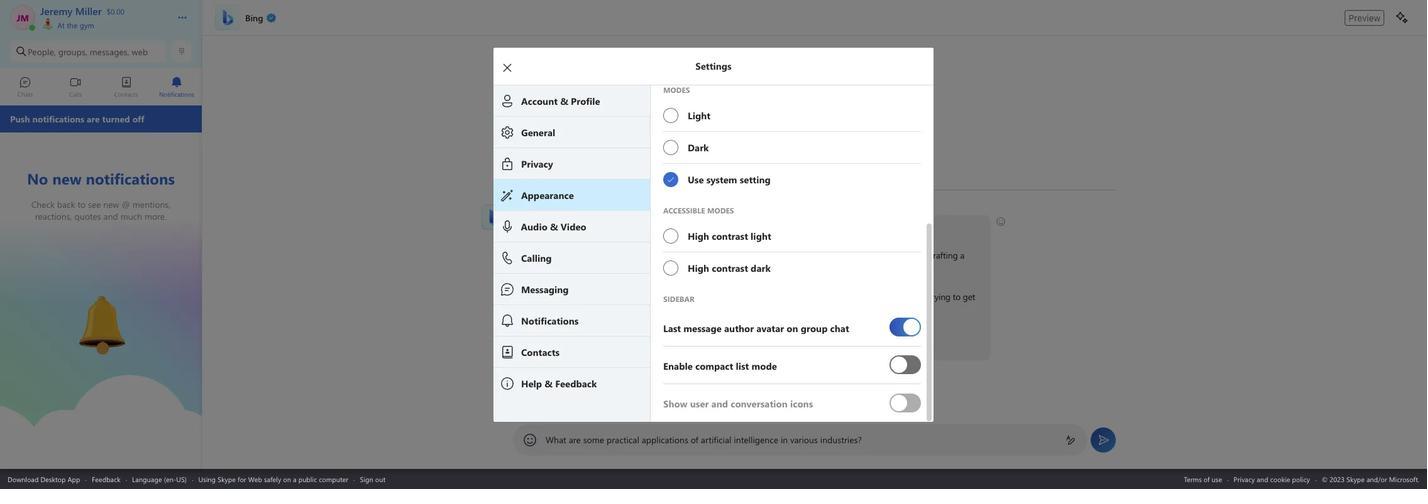 Task type: locate. For each thing, give the bounding box(es) containing it.
curious
[[554, 263, 581, 275]]

get right 'trying'
[[963, 291, 976, 303]]

0 horizontal spatial the
[[67, 20, 78, 30]]

i left might
[[707, 291, 709, 303]]

of inside ask me any type of question, like finding vegan restaurants in cambridge, itinerary for your trip to europe or drafting a story for curious kids. in groups, remember to mention me with @bing. i'm an ai preview, so i'm still learning. sometimes i might say something weird. don't get mad at me, i'm just trying to get better! if you want to start over, type
[[584, 250, 592, 262]]

web
[[132, 46, 148, 58]]

0 horizontal spatial just
[[814, 333, 827, 345]]

at the gym button
[[40, 18, 165, 30]]

the right 'what's'
[[723, 401, 733, 411]]

High contrast dark checkbox
[[663, 252, 921, 284]]

people,
[[28, 46, 56, 58]]

bing
[[562, 222, 580, 234]]

want left start
[[543, 333, 562, 345]]

i'm right so
[[599, 291, 611, 303]]

how right !
[[584, 222, 602, 234]]

me
[[536, 250, 548, 262], [728, 263, 740, 275], [761, 333, 773, 345], [645, 401, 656, 411]]

a right drafting
[[960, 250, 965, 262]]

Dark checkbox
[[663, 132, 921, 163]]

trip
[[864, 250, 877, 262]]

1 want from the left
[[543, 333, 562, 345]]

in up 'with'
[[744, 250, 750, 262]]

sometimes
[[662, 291, 704, 303]]

for left your on the bottom right of the page
[[832, 250, 842, 262]]

am
[[548, 204, 559, 214]]

itinerary
[[799, 250, 829, 262]]

how did the universe begin?
[[786, 401, 880, 411]]

or
[[918, 250, 926, 262]]

i
[[619, 222, 622, 234], [707, 291, 709, 303]]

of
[[584, 250, 592, 262], [691, 435, 699, 446], [1204, 475, 1210, 485]]

1 vertical spatial of
[[691, 435, 699, 446]]

me inside button
[[645, 401, 656, 411]]

2 horizontal spatial the
[[816, 401, 827, 411]]

how
[[584, 222, 602, 234], [786, 401, 801, 411]]

using skype for web safely on a public computer
[[198, 475, 348, 485]]

0 horizontal spatial groups,
[[58, 46, 87, 58]]

Light checkbox
[[663, 100, 921, 131]]

1 horizontal spatial in
[[781, 435, 788, 446]]

you right the if
[[696, 333, 710, 345]]

weird.
[[793, 291, 815, 303]]

0 vertical spatial in
[[744, 250, 750, 262]]

3 i'm from the left
[[899, 291, 911, 303]]

1 horizontal spatial i'm
[[599, 291, 611, 303]]

1 horizontal spatial groups,
[[612, 263, 640, 275]]

hey, this is bing ! how can i help you today?
[[520, 222, 686, 234]]

0 horizontal spatial want
[[543, 333, 562, 345]]

to left start
[[564, 333, 572, 345]]

2 horizontal spatial you
[[696, 333, 710, 345]]

desktop
[[40, 475, 66, 485]]

begin?
[[858, 401, 880, 411]]

!
[[580, 222, 582, 234]]

of left use
[[1204, 475, 1210, 485]]

how left did
[[786, 401, 801, 411]]

1 horizontal spatial just
[[913, 291, 926, 303]]

groups, inside ask me any type of question, like finding vegan restaurants in cambridge, itinerary for your trip to europe or drafting a story for curious kids. in groups, remember to mention me with @bing. i'm an ai preview, so i'm still learning. sometimes i might say something weird. don't get mad at me, i'm just trying to get better! if you want to start over, type
[[612, 263, 640, 275]]

download
[[8, 475, 39, 485]]

0 vertical spatial of
[[584, 250, 592, 262]]

you right if
[[527, 333, 541, 345]]

report
[[830, 333, 853, 345]]

1 get from the left
[[840, 291, 852, 303]]

bell
[[63, 291, 79, 304]]

want
[[543, 333, 562, 345], [713, 333, 731, 345]]

sign
[[360, 475, 373, 485]]

1 vertical spatial type
[[613, 333, 630, 345]]

0 vertical spatial type
[[566, 250, 582, 262]]

on
[[283, 475, 291, 485]]

i right can
[[619, 222, 622, 234]]

1 horizontal spatial for
[[541, 263, 552, 275]]

0 horizontal spatial you
[[527, 333, 541, 345]]

just left 'trying'
[[913, 291, 926, 303]]

practical
[[607, 435, 639, 446]]

0 horizontal spatial in
[[744, 250, 750, 262]]

1 horizontal spatial how
[[786, 401, 801, 411]]

2 get from the left
[[963, 291, 976, 303]]

in
[[603, 263, 610, 275]]

us)
[[176, 475, 187, 485]]

vegan
[[675, 250, 697, 262]]

want inside ask me any type of question, like finding vegan restaurants in cambridge, itinerary for your trip to europe or drafting a story for curious kids. in groups, remember to mention me with @bing. i'm an ai preview, so i'm still learning. sometimes i might say something weird. don't get mad at me, i'm just trying to get better! if you want to start over, type
[[543, 333, 562, 345]]

restaurants
[[700, 250, 741, 262]]

language (en-us) link
[[132, 475, 187, 485]]

public
[[298, 475, 317, 485]]

feedback link
[[92, 475, 121, 485]]

2 vertical spatial of
[[1204, 475, 1210, 485]]

2 horizontal spatial for
[[832, 250, 842, 262]]

is
[[554, 222, 560, 234]]

tell me a joke
[[633, 401, 677, 411]]

the
[[67, 20, 78, 30], [723, 401, 733, 411], [816, 401, 827, 411]]

0 horizontal spatial i
[[619, 222, 622, 234]]

1 horizontal spatial get
[[963, 291, 976, 303]]

applications
[[642, 435, 689, 446]]

1 vertical spatial how
[[786, 401, 801, 411]]

joke
[[664, 401, 677, 411]]

did
[[803, 401, 814, 411]]

groups, down like
[[612, 263, 640, 275]]

1 vertical spatial in
[[781, 435, 788, 446]]

1 horizontal spatial the
[[723, 401, 733, 411]]

0 vertical spatial just
[[913, 291, 926, 303]]

1 horizontal spatial want
[[713, 333, 731, 345]]

0 horizontal spatial type
[[566, 250, 582, 262]]

mad
[[854, 291, 871, 303]]

of left the artificial
[[691, 435, 699, 446]]

terms of use
[[1184, 475, 1222, 485]]

tab list
[[0, 71, 202, 106]]

me right "tell"
[[645, 401, 656, 411]]

policy
[[1292, 475, 1311, 485]]

get left mad on the right of page
[[840, 291, 852, 303]]

artificial
[[701, 435, 732, 446]]

like
[[631, 250, 644, 262]]

the right did
[[816, 401, 827, 411]]

0 horizontal spatial how
[[584, 222, 602, 234]]

groups, inside people, groups, messages, web button
[[58, 46, 87, 58]]

newtopic . and if you want to give me feedback, just report a concern.
[[632, 333, 896, 345]]

help
[[624, 222, 640, 234]]

groups, down at the gym on the top left of page
[[58, 46, 87, 58]]

feedback
[[92, 475, 121, 485]]

i'm left "an" at left
[[520, 291, 532, 303]]

download desktop app link
[[8, 475, 80, 485]]

0 vertical spatial for
[[832, 250, 842, 262]]

remember
[[642, 263, 682, 275]]

to
[[879, 250, 887, 262], [684, 263, 692, 275], [953, 291, 961, 303], [564, 333, 572, 345], [733, 333, 741, 345]]

want left give
[[713, 333, 731, 345]]

2 horizontal spatial i'm
[[899, 291, 911, 303]]

at the gym
[[55, 20, 94, 30]]

1 horizontal spatial type
[[613, 333, 630, 345]]

@bing.
[[760, 263, 787, 275]]

the inside button
[[816, 401, 827, 411]]

in
[[744, 250, 750, 262], [781, 435, 788, 446]]

i'm
[[520, 291, 532, 303], [599, 291, 611, 303], [899, 291, 911, 303]]

privacy
[[1234, 475, 1255, 485]]

your
[[845, 250, 862, 262]]

in left various
[[781, 435, 788, 446]]

1 vertical spatial i
[[707, 291, 709, 303]]

a
[[960, 250, 965, 262], [855, 333, 860, 345], [658, 401, 662, 411], [293, 475, 297, 485]]

for right story
[[541, 263, 552, 275]]

ask me any type of question, like finding vegan restaurants in cambridge, itinerary for your trip to europe or drafting a story for curious kids. in groups, remember to mention me with @bing. i'm an ai preview, so i'm still learning. sometimes i might say something weird. don't get mad at me, i'm just trying to get better! if you want to start over, type
[[520, 250, 978, 345]]

0 horizontal spatial get
[[840, 291, 852, 303]]

just left report
[[814, 333, 827, 345]]

the right the "at"
[[67, 20, 78, 30]]

at
[[57, 20, 65, 30]]

skype
[[218, 475, 236, 485]]

type
[[566, 250, 582, 262], [613, 333, 630, 345]]

Show user and conversation icons checkbox
[[890, 389, 921, 418]]

you
[[642, 222, 656, 234], [527, 333, 541, 345], [696, 333, 710, 345]]

a inside button
[[658, 401, 662, 411]]

1 vertical spatial groups,
[[612, 263, 640, 275]]

2 horizontal spatial of
[[1204, 475, 1210, 485]]

type up curious
[[566, 250, 582, 262]]

of up kids.
[[584, 250, 592, 262]]

you right help
[[642, 222, 656, 234]]

using
[[198, 475, 216, 485]]

the for at
[[67, 20, 78, 30]]

0 horizontal spatial of
[[584, 250, 592, 262]]

1 horizontal spatial of
[[691, 435, 699, 446]]

1 horizontal spatial i
[[707, 291, 709, 303]]

2 vertical spatial for
[[238, 475, 246, 485]]

ask
[[520, 250, 533, 262]]

today?
[[659, 222, 684, 234]]

something
[[750, 291, 790, 303]]

safely
[[264, 475, 281, 485]]

0 horizontal spatial i'm
[[520, 291, 532, 303]]

0 vertical spatial groups,
[[58, 46, 87, 58]]

(en-
[[164, 475, 176, 485]]

type right over,
[[613, 333, 630, 345]]

preview
[[1349, 12, 1381, 23]]

for left web
[[238, 475, 246, 485]]

i'm right me,
[[899, 291, 911, 303]]

universe
[[829, 401, 856, 411]]

a left joke
[[658, 401, 662, 411]]

0 vertical spatial how
[[584, 222, 602, 234]]



Task type: vqa. For each thing, say whether or not it's contained in the screenshot.
first get from the right
yes



Task type: describe. For each thing, give the bounding box(es) containing it.
use
[[1212, 475, 1222, 485]]

weather?
[[735, 401, 765, 411]]

9:24
[[532, 204, 546, 214]]

concern.
[[862, 333, 894, 345]]

cambridge,
[[753, 250, 796, 262]]

sign out link
[[360, 475, 386, 485]]

are
[[569, 435, 581, 446]]

bing,
[[513, 204, 530, 214]]

privacy and cookie policy link
[[1234, 475, 1311, 485]]

download desktop app
[[8, 475, 80, 485]]

0 vertical spatial i
[[619, 222, 622, 234]]

with
[[742, 263, 758, 275]]

might
[[711, 291, 733, 303]]

1 vertical spatial for
[[541, 263, 552, 275]]

various
[[790, 435, 818, 446]]

me left any
[[536, 250, 548, 262]]

Use system setting checkbox
[[663, 164, 921, 195]]

out
[[375, 475, 386, 485]]

how did the universe begin? button
[[778, 396, 888, 416]]

question,
[[594, 250, 629, 262]]

can
[[604, 222, 617, 234]]

you inside ask me any type of question, like finding vegan restaurants in cambridge, itinerary for your trip to europe or drafting a story for curious kids. in groups, remember to mention me with @bing. i'm an ai preview, so i'm still learning. sometimes i might say something weird. don't get mad at me, i'm just trying to get better! if you want to start over, type
[[527, 333, 541, 345]]

Enable compact list mode checkbox
[[890, 351, 921, 380]]

to left give
[[733, 333, 741, 345]]

a inside ask me any type of question, like finding vegan restaurants in cambridge, itinerary for your trip to europe or drafting a story for curious kids. in groups, remember to mention me with @bing. i'm an ai preview, so i'm still learning. sometimes i might say something weird. don't get mad at me, i'm just trying to get better! if you want to start over, type
[[960, 250, 965, 262]]

intelligence
[[734, 435, 779, 446]]

what's the weather?
[[699, 401, 765, 411]]

sign out
[[360, 475, 386, 485]]

in inside ask me any type of question, like finding vegan restaurants in cambridge, itinerary for your trip to europe or drafting a story for curious kids. in groups, remember to mention me with @bing. i'm an ai preview, so i'm still learning. sometimes i might say something weird. don't get mad at me, i'm just trying to get better! if you want to start over, type
[[744, 250, 750, 262]]

trying
[[929, 291, 951, 303]]

to down the "vegan"
[[684, 263, 692, 275]]

tell
[[633, 401, 643, 411]]

if
[[520, 333, 525, 345]]

web
[[248, 475, 262, 485]]

a right on
[[293, 475, 297, 485]]

drafting
[[928, 250, 958, 262]]

an
[[534, 291, 543, 303]]

what's the weather? button
[[690, 396, 773, 416]]

Last message author avatar on group chat checkbox
[[890, 313, 921, 342]]

messages,
[[90, 46, 129, 58]]

finding
[[646, 250, 672, 262]]

(openhands)
[[897, 332, 945, 344]]

i inside ask me any type of question, like finding vegan restaurants in cambridge, itinerary for your trip to europe or drafting a story for curious kids. in groups, remember to mention me with @bing. i'm an ai preview, so i'm still learning. sometimes i might say something weird. don't get mad at me, i'm just trying to get better! if you want to start over, type
[[707, 291, 709, 303]]

1 horizontal spatial you
[[642, 222, 656, 234]]

1 vertical spatial just
[[814, 333, 827, 345]]

start
[[574, 333, 591, 345]]

language
[[132, 475, 162, 485]]

me left 'with'
[[728, 263, 740, 275]]

using skype for web safely on a public computer link
[[198, 475, 348, 485]]

don't
[[817, 291, 837, 303]]

story
[[520, 263, 539, 275]]

feedback,
[[775, 333, 812, 345]]

learning.
[[628, 291, 660, 303]]

this
[[538, 222, 552, 234]]

gym
[[80, 20, 94, 30]]

hey,
[[520, 222, 536, 234]]

at
[[874, 291, 881, 303]]

how inside how did the universe begin? button
[[786, 401, 801, 411]]

a right report
[[855, 333, 860, 345]]

terms
[[1184, 475, 1202, 485]]

preview,
[[555, 291, 586, 303]]

people, groups, messages, web
[[28, 46, 148, 58]]

2 i'm from the left
[[599, 291, 611, 303]]

me,
[[883, 291, 897, 303]]

0 horizontal spatial for
[[238, 475, 246, 485]]

language (en-us)
[[132, 475, 187, 485]]

Type a message text field
[[546, 435, 1056, 446]]

what's
[[699, 401, 721, 411]]

some
[[583, 435, 604, 446]]

just inside ask me any type of question, like finding vegan restaurants in cambridge, itinerary for your trip to europe or drafting a story for curious kids. in groups, remember to mention me with @bing. i'm an ai preview, so i'm still learning. sometimes i might say something weird. don't get mad at me, i'm just trying to get better! if you want to start over, type
[[913, 291, 926, 303]]

to right 'trying'
[[953, 291, 961, 303]]

europe
[[889, 250, 916, 262]]

computer
[[319, 475, 348, 485]]

2 want from the left
[[713, 333, 731, 345]]

so
[[588, 291, 597, 303]]

me right give
[[761, 333, 773, 345]]

industries?
[[821, 435, 862, 446]]

better!
[[520, 305, 545, 317]]

over,
[[593, 333, 611, 345]]

mention
[[694, 263, 726, 275]]

people, groups, messages, web button
[[10, 40, 167, 63]]

cookie
[[1271, 475, 1291, 485]]

privacy and cookie policy
[[1234, 475, 1311, 485]]

and
[[672, 333, 687, 345]]

theme dialog
[[494, 0, 953, 422]]

bing, 9:24 am
[[513, 204, 559, 214]]

to right trip
[[879, 250, 887, 262]]

(smileeyes)
[[687, 221, 728, 233]]

newtopic
[[632, 333, 668, 345]]

.
[[668, 333, 669, 345]]

and
[[1257, 475, 1269, 485]]

the for what's
[[723, 401, 733, 411]]

what
[[546, 435, 567, 446]]

High contrast light checkbox
[[663, 220, 921, 252]]

1 i'm from the left
[[520, 291, 532, 303]]



